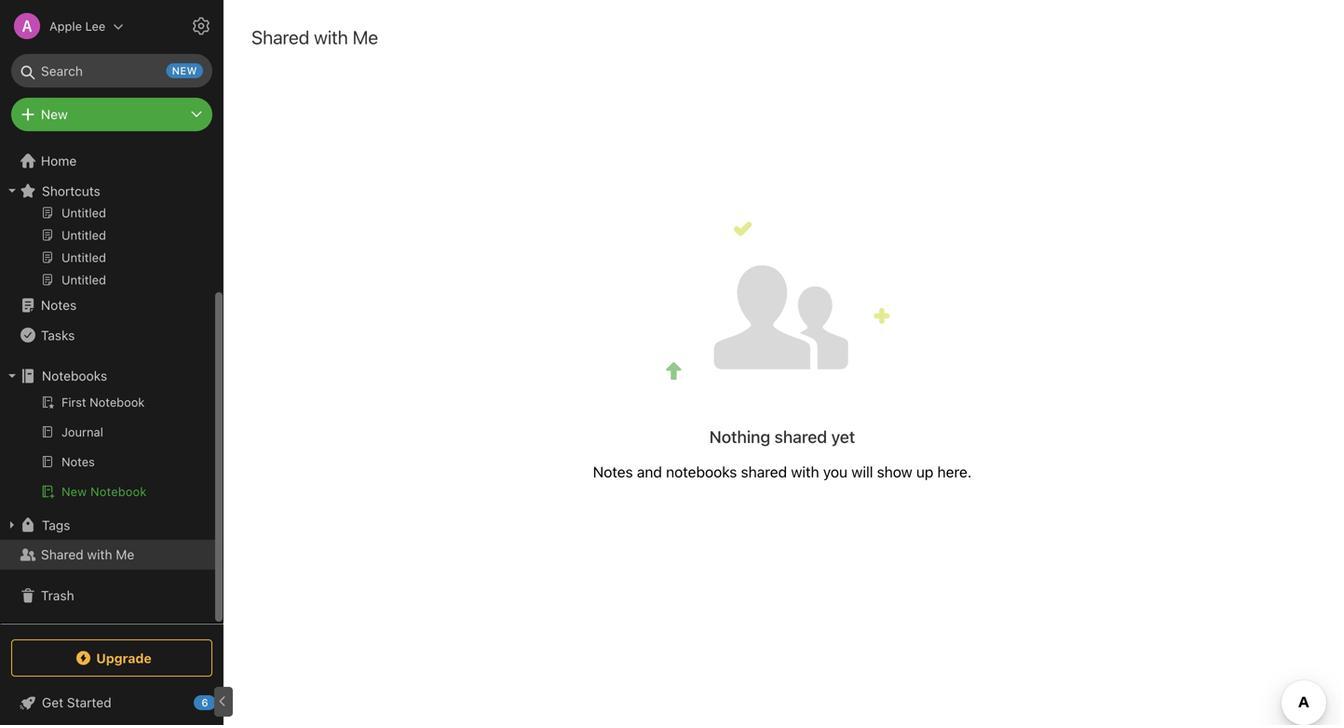 Task type: vqa. For each thing, say whether or not it's contained in the screenshot.
6 on the bottom left of the page
yes



Task type: describe. For each thing, give the bounding box(es) containing it.
recent
[[21, 163, 61, 177]]

0 vertical spatial shared
[[251, 26, 309, 48]]

settings image
[[190, 15, 212, 37]]

notebooks
[[666, 463, 737, 481]]

new button
[[11, 98, 212, 131]]

0 vertical spatial shared
[[774, 427, 827, 447]]

new notebook button
[[0, 481, 215, 503]]

new for new notebook
[[61, 485, 87, 499]]

expand tags image
[[5, 518, 20, 533]]

notes and notebooks shared with you will show up here.
[[593, 463, 972, 481]]

new search field
[[24, 54, 203, 88]]

Search text field
[[24, 54, 199, 88]]

new notebook
[[61, 485, 147, 499]]

yet
[[831, 427, 855, 447]]

notes link
[[0, 291, 215, 320]]

6
[[202, 697, 208, 709]]

lee
[[85, 19, 105, 33]]

shared with me link
[[0, 540, 215, 570]]

you
[[823, 463, 848, 481]]

new notebook group
[[0, 391, 215, 510]]

up
[[916, 463, 934, 481]]

home
[[41, 153, 77, 169]]

tasks
[[41, 328, 75, 343]]

trash link
[[0, 581, 215, 611]]

notebooks
[[42, 368, 107, 384]]

0 horizontal spatial me
[[116, 547, 134, 563]]

nothing shared yet
[[709, 427, 855, 447]]

1 horizontal spatial shared with me
[[251, 26, 378, 48]]

2 vertical spatial with
[[87, 547, 112, 563]]

tasks button
[[0, 320, 215, 350]]

here.
[[937, 463, 972, 481]]

shortcuts
[[42, 183, 100, 199]]

home link
[[0, 146, 224, 176]]

get
[[42, 695, 63, 711]]

notes for notes and notebooks shared with you will show up here.
[[593, 463, 633, 481]]

1 vertical spatial shared with me
[[41, 547, 134, 563]]

notes for notes
[[41, 298, 77, 313]]



Task type: locate. For each thing, give the bounding box(es) containing it.
notes left and at bottom left
[[593, 463, 633, 481]]

Help and Learning task checklist field
[[0, 688, 224, 718]]

notes up tasks on the top
[[41, 298, 77, 313]]

tags
[[42, 518, 70, 533]]

new inside button
[[61, 485, 87, 499]]

1 horizontal spatial shared
[[251, 26, 309, 48]]

expand notebooks image
[[5, 369, 20, 384]]

show
[[877, 463, 912, 481]]

new up tags
[[61, 485, 87, 499]]

0 vertical spatial shared with me
[[251, 26, 378, 48]]

notebooks link
[[0, 361, 215, 391]]

shared
[[774, 427, 827, 447], [741, 463, 787, 481]]

recent notes
[[21, 163, 97, 177]]

shared
[[251, 26, 309, 48], [41, 547, 84, 563]]

and
[[637, 463, 662, 481]]

will
[[851, 463, 873, 481]]

trash
[[41, 588, 74, 603]]

tree containing home
[[0, 19, 224, 623]]

tags button
[[0, 510, 215, 540]]

new up home at left top
[[41, 107, 68, 122]]

1 vertical spatial with
[[791, 463, 819, 481]]

0 horizontal spatial with
[[87, 547, 112, 563]]

get started
[[42, 695, 111, 711]]

1 horizontal spatial me
[[353, 26, 378, 48]]

1 vertical spatial notes
[[41, 298, 77, 313]]

click to collapse image
[[217, 691, 231, 713]]

shortcuts button
[[0, 176, 215, 206]]

0 horizontal spatial shared with me
[[41, 547, 134, 563]]

upgrade
[[96, 651, 152, 666]]

shared right settings icon
[[251, 26, 309, 48]]

shared down the nothing shared yet
[[741, 463, 787, 481]]

new
[[172, 65, 197, 77]]

0 vertical spatial notes
[[64, 163, 97, 177]]

with
[[314, 26, 348, 48], [791, 463, 819, 481], [87, 547, 112, 563]]

shared down tags
[[41, 547, 84, 563]]

0 vertical spatial with
[[314, 26, 348, 48]]

shared with me element
[[224, 0, 1341, 726]]

tree
[[0, 19, 224, 623]]

shared up notes and notebooks shared with you will show up here.
[[774, 427, 827, 447]]

upgrade button
[[11, 640, 212, 677]]

0 vertical spatial new
[[41, 107, 68, 122]]

me
[[353, 26, 378, 48], [116, 547, 134, 563]]

shared with me
[[251, 26, 378, 48], [41, 547, 134, 563]]

apple
[[49, 19, 82, 33]]

new inside popup button
[[41, 107, 68, 122]]

1 horizontal spatial with
[[314, 26, 348, 48]]

1 vertical spatial shared
[[741, 463, 787, 481]]

nothing
[[709, 427, 770, 447]]

notes inside group
[[64, 163, 97, 177]]

2 horizontal spatial with
[[791, 463, 819, 481]]

2 vertical spatial notes
[[593, 463, 633, 481]]

notebook
[[90, 485, 147, 499]]

1 vertical spatial shared
[[41, 547, 84, 563]]

new for new
[[41, 107, 68, 122]]

notes
[[64, 163, 97, 177], [41, 298, 77, 313], [593, 463, 633, 481]]

started
[[67, 695, 111, 711]]

new
[[41, 107, 68, 122], [61, 485, 87, 499]]

1 vertical spatial new
[[61, 485, 87, 499]]

recent notes group
[[0, 48, 215, 298]]

1 vertical spatial me
[[116, 547, 134, 563]]

0 vertical spatial me
[[353, 26, 378, 48]]

notes up shortcuts
[[64, 163, 97, 177]]

apple lee
[[49, 19, 105, 33]]

Account field
[[0, 7, 124, 45]]

0 horizontal spatial shared
[[41, 547, 84, 563]]

notes inside shared with me element
[[593, 463, 633, 481]]



